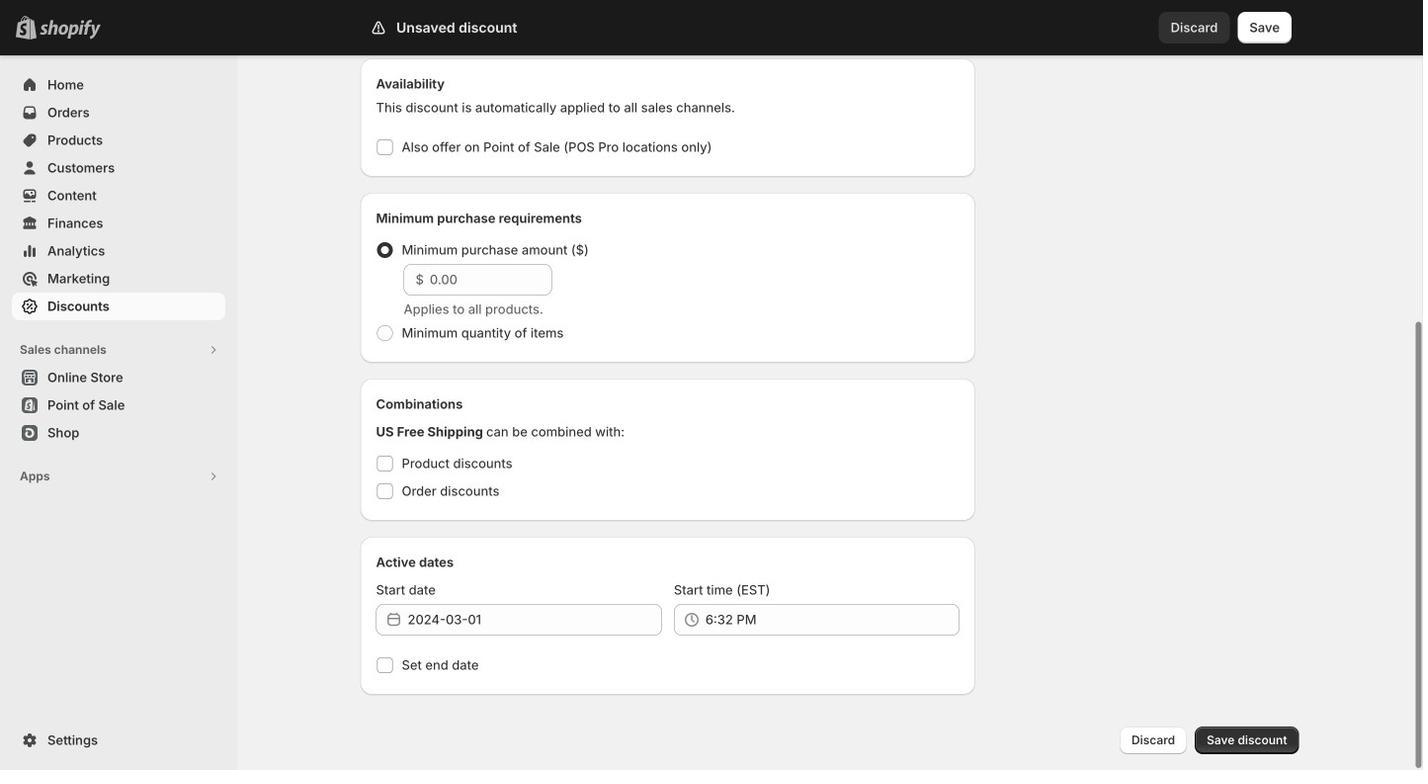 Task type: locate. For each thing, give the bounding box(es) containing it.
shopify image
[[40, 20, 101, 39]]

0.00 text field
[[430, 264, 552, 296]]

YYYY-MM-DD text field
[[408, 604, 662, 636]]



Task type: describe. For each thing, give the bounding box(es) containing it.
Enter time text field
[[706, 604, 960, 636]]



Task type: vqa. For each thing, say whether or not it's contained in the screenshot.
YYYY-MM-DD Text Box
yes



